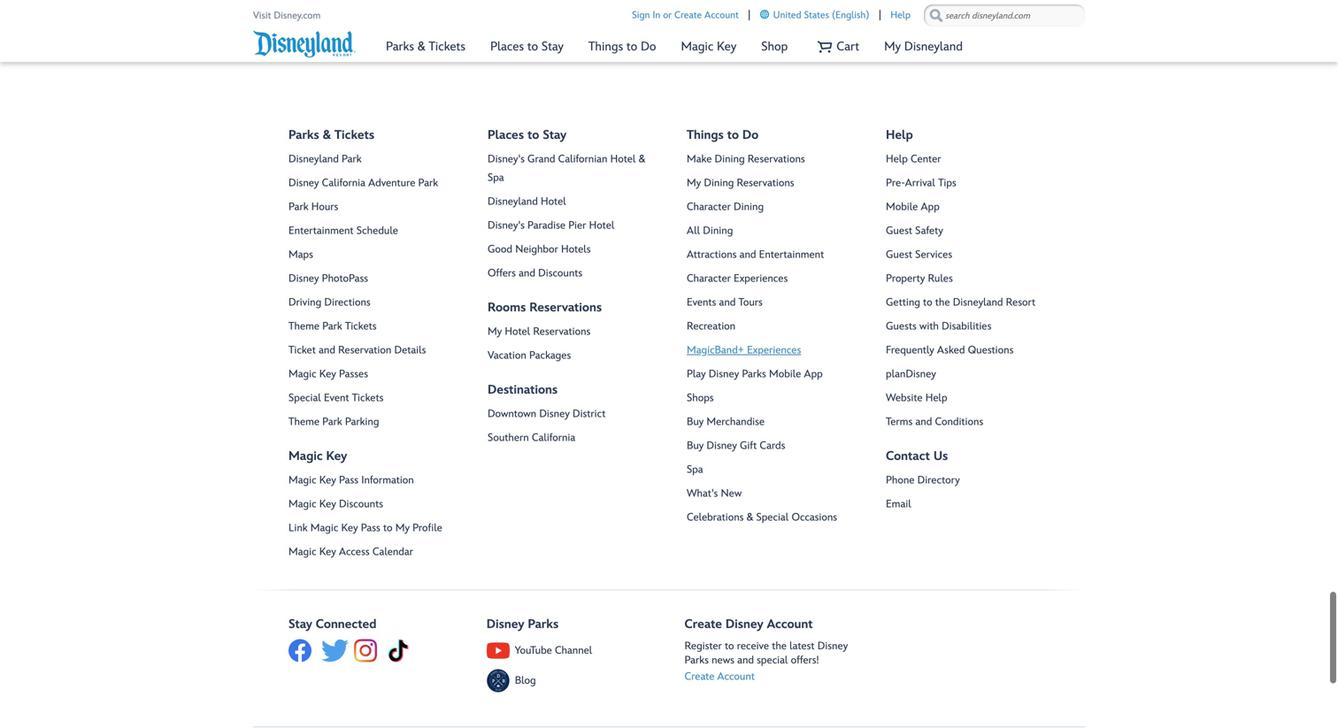 Task type: describe. For each thing, give the bounding box(es) containing it.
details
[[394, 344, 426, 357]]

plandisney inside help element
[[886, 368, 936, 380]]

parks inside the disney parks element
[[528, 617, 559, 632]]

panelist
[[964, 3, 1028, 24]]

disney down magicband+
[[709, 368, 739, 380]]

contact us
[[886, 449, 948, 464]]

key for magic key link at the right of page
[[717, 39, 737, 54]]

disney's paradise pier hotel
[[488, 219, 615, 232]]

play disney parks mobile app link
[[687, 365, 859, 384]]

special event tickets link
[[289, 389, 461, 407]]

hotel inside my hotel reservations link
[[505, 325, 530, 338]]

buy for buy merchandise
[[687, 415, 704, 428]]

all
[[687, 224, 700, 237]]

property
[[886, 272, 925, 285]]

entertainment schedule
[[289, 224, 398, 237]]

character experiences
[[687, 272, 788, 285]]

disneyland inside menu bar
[[904, 39, 963, 54]]

make
[[687, 153, 712, 165]]

special
[[757, 654, 788, 667]]

mobile app link
[[886, 198, 1059, 216]]

help link
[[891, 6, 911, 25]]

magic key link
[[670, 31, 748, 62]]

youtube channel link
[[487, 639, 592, 662]]

magic for magic key passes link
[[289, 368, 316, 380]]

southern california
[[488, 431, 575, 444]]

magic key passes
[[289, 368, 368, 380]]

1 vertical spatial things
[[687, 128, 724, 142]]

disneyland hotel
[[488, 195, 566, 208]]

park for disneyland park
[[342, 153, 362, 165]]

disney up driving
[[289, 272, 319, 285]]

park for theme park tickets
[[322, 320, 342, 333]]

0 vertical spatial create
[[674, 9, 702, 21]]

pass inside 'link magic key pass to my profile' link
[[361, 522, 380, 534]]

disney's grand californian hotel & spa
[[488, 153, 645, 184]]

instagram image
[[354, 639, 377, 662]]

disney inside destinations element
[[539, 407, 570, 420]]

theme for theme park parking
[[289, 415, 319, 428]]

disney parks element
[[487, 615, 685, 698]]

states
[[804, 9, 829, 21]]

guests with disabilities
[[886, 320, 992, 333]]

rooms reservations
[[488, 300, 602, 315]]

ticket and reservation details
[[289, 344, 426, 357]]

disney right latest
[[818, 640, 848, 653]]

app inside help element
[[921, 200, 940, 213]]

2 vertical spatial create
[[685, 670, 715, 683]]

dining for my
[[704, 176, 734, 189]]

magic for magic key discounts link
[[289, 498, 316, 511]]

rooms reservations element
[[488, 323, 687, 365]]

magicband+ experiences link
[[687, 341, 859, 360]]

help up help center
[[886, 128, 913, 142]]

1 vertical spatial things to do
[[687, 128, 759, 142]]

1 vertical spatial places
[[488, 128, 524, 142]]

1 vertical spatial magic key
[[289, 449, 347, 464]]

hotels
[[561, 243, 591, 256]]

united states (english) button
[[760, 6, 870, 25]]

tips
[[938, 176, 957, 189]]

parks inside parks & tickets link
[[386, 39, 414, 54]]

tours
[[739, 296, 763, 309]]

disabilities
[[942, 320, 992, 333]]

special event tickets
[[289, 392, 384, 404]]

theme park tickets
[[289, 320, 377, 333]]

to inside help element
[[923, 296, 933, 309]]

californian
[[558, 153, 608, 165]]

disney's paradise pier hotel link
[[488, 216, 660, 235]]

offers!
[[791, 654, 819, 667]]

pre-
[[886, 176, 905, 189]]

getting to the disneyland resort
[[886, 296, 1036, 309]]

recreation link
[[687, 317, 859, 336]]

buy for buy disney gift cards
[[687, 439, 704, 452]]

key up the magic key pass information
[[326, 449, 347, 464]]

reservations for my hotel reservations
[[533, 325, 591, 338]]

spa inside disney's grand californian hotel & spa
[[488, 171, 504, 184]]

and for attractions
[[740, 248, 756, 261]]

(english)
[[832, 9, 870, 21]]

places to stay link
[[479, 31, 575, 62]]

reservations for make dining reservations
[[748, 153, 805, 165]]

shop link
[[750, 31, 800, 62]]

mobile inside the things to do element
[[769, 368, 801, 380]]

dining for all
[[703, 224, 733, 237]]

contact
[[886, 449, 930, 464]]

cart
[[837, 39, 860, 54]]

character for character dining
[[687, 200, 731, 213]]

disneyland park link
[[289, 150, 461, 168]]

things inside menu bar
[[588, 39, 623, 54]]

my inside magic key element
[[395, 522, 410, 534]]

offers
[[488, 267, 516, 280]]

celebrations & special occasions
[[687, 511, 837, 524]]

spa link
[[687, 461, 859, 479]]

special inside parks & tickets element
[[289, 392, 321, 404]]

frequently asked questions link
[[886, 341, 1059, 360]]

and for events
[[719, 296, 736, 309]]

menu bar containing parks & tickets
[[374, 25, 975, 62]]

disney photopass
[[289, 272, 368, 285]]

vacation packages
[[488, 349, 571, 362]]

1 vertical spatial stay
[[543, 128, 567, 142]]

parks inside create disney account register to receive the latest disney parks news and special offers! create account
[[685, 654, 709, 667]]

reservations for my dining reservations
[[737, 176, 794, 189]]

reservations up my hotel reservations link
[[530, 300, 602, 315]]

and inside create disney account register to receive the latest disney parks news and special offers! create account
[[737, 654, 754, 667]]

magic key access calendar
[[289, 546, 413, 558]]

disneyland logo image
[[253, 29, 356, 58]]

resort
[[1006, 296, 1036, 309]]

with for guests
[[920, 320, 939, 333]]

magic key inside menu bar
[[681, 39, 737, 54]]

my hotel reservations
[[488, 325, 591, 338]]

magic key element
[[289, 471, 488, 561]]

passes
[[339, 368, 368, 380]]

connected
[[316, 617, 377, 632]]

things to do element
[[687, 150, 886, 527]]

magic for magic key access calendar "link"
[[289, 546, 316, 558]]

help center
[[886, 153, 941, 165]]

celebrations & special occasions link
[[687, 508, 859, 527]]

the inside help element
[[935, 296, 950, 309]]

all dining
[[687, 224, 733, 237]]

vacation packages link
[[488, 346, 660, 365]]

blog image
[[487, 669, 510, 692]]

2 vertical spatial account
[[717, 670, 755, 683]]

website help link
[[886, 389, 1059, 407]]

california for destinations
[[532, 431, 575, 444]]

tickets for parks & tickets link
[[429, 39, 466, 54]]

help up my disneyland
[[891, 9, 911, 21]]

1 vertical spatial account
[[767, 617, 813, 632]]

receive
[[737, 640, 769, 653]]

disney down 'buy merchandise'
[[707, 439, 737, 452]]

and for ticket
[[319, 344, 335, 357]]

events
[[687, 296, 716, 309]]

1 vertical spatial places to stay
[[488, 128, 567, 142]]

blog
[[515, 674, 536, 687]]

phone directory
[[886, 474, 960, 487]]

to inside create disney account register to receive the latest disney parks news and special offers! create account
[[725, 640, 734, 653]]

driving directions
[[289, 296, 371, 309]]

tiktok image
[[387, 639, 410, 662]]

cart link
[[801, 31, 871, 62]]

1 vertical spatial create
[[685, 617, 722, 632]]

disney's grand californian hotel & spa link
[[488, 150, 660, 187]]

hotel inside disney's paradise pier hotel link
[[589, 219, 615, 232]]

theme park tickets link
[[289, 317, 461, 336]]

plandisney link
[[886, 365, 1059, 384]]

blog link
[[487, 669, 536, 692]]

southern california link
[[488, 429, 660, 447]]

what's new
[[687, 487, 742, 500]]

visit
[[253, 10, 271, 22]]

shops link
[[687, 389, 859, 407]]

youtube channel image
[[487, 639, 510, 662]]

youtube
[[515, 644, 552, 657]]

reservation
[[338, 344, 391, 357]]

app inside the things to do element
[[804, 368, 823, 380]]

email
[[886, 498, 911, 511]]

disney california adventure park
[[289, 176, 438, 189]]

& inside the things to do element
[[747, 511, 753, 524]]

tickets for theme park tickets link
[[345, 320, 377, 333]]

create disney account element
[[685, 615, 883, 684]]

southern
[[488, 431, 529, 444]]

with for connect
[[815, 3, 850, 24]]

visit disney.com
[[253, 10, 321, 22]]

and for terms
[[916, 415, 932, 428]]

experiences for character experiences
[[734, 272, 788, 285]]

link
[[289, 522, 308, 534]]

and for offers
[[519, 267, 535, 280]]

website help
[[886, 392, 948, 404]]

my disneyland
[[884, 39, 963, 54]]

link magic key pass to my profile
[[289, 522, 442, 534]]

0 vertical spatial places to stay
[[490, 39, 564, 54]]

key for magic key discounts link
[[319, 498, 336, 511]]

pre-arrival tips
[[886, 176, 957, 189]]

places inside menu bar
[[490, 39, 524, 54]]

parks inside "play disney parks mobile app" link
[[742, 368, 766, 380]]

united states (english)
[[773, 9, 870, 21]]

tickets up the disneyland park link at left
[[335, 128, 375, 142]]



Task type: vqa. For each thing, say whether or not it's contained in the screenshot.
disney.com
yes



Task type: locate. For each thing, give the bounding box(es) containing it.
theme for theme park tickets
[[289, 320, 319, 333]]

0 vertical spatial parks & tickets
[[386, 39, 466, 54]]

disney up the receive
[[726, 617, 763, 632]]

magic down 'theme park parking'
[[289, 449, 323, 464]]

attractions and entertainment
[[687, 248, 824, 261]]

1 horizontal spatial pass
[[361, 522, 380, 534]]

special inside the things to do element
[[756, 511, 789, 524]]

0 horizontal spatial things to do
[[588, 39, 656, 54]]

account up magic key link at the right of page
[[705, 9, 739, 21]]

key inside magic key link
[[717, 39, 737, 54]]

& inside disney's grand californian hotel & spa
[[639, 153, 645, 165]]

0 horizontal spatial special
[[289, 392, 321, 404]]

0 horizontal spatial spa
[[488, 171, 504, 184]]

discounts inside magic key element
[[339, 498, 383, 511]]

stay up the grand
[[543, 128, 567, 142]]

phone
[[886, 474, 915, 487]]

0 vertical spatial plandisney
[[869, 3, 959, 24]]

email link
[[886, 495, 1059, 514]]

tickets up parking
[[352, 392, 384, 404]]

1 vertical spatial pass
[[361, 522, 380, 534]]

magic down sign in or create account link
[[681, 39, 714, 54]]

parks & tickets
[[386, 39, 466, 54], [289, 128, 375, 142]]

2 buy from the top
[[687, 439, 704, 452]]

mobile down magicband+ experiences link
[[769, 368, 801, 380]]

places to stay element
[[488, 150, 687, 283]]

1 vertical spatial experiences
[[747, 344, 801, 357]]

1 horizontal spatial mobile
[[886, 200, 918, 213]]

the down rules
[[935, 296, 950, 309]]

1 horizontal spatial the
[[935, 296, 950, 309]]

dining up character dining
[[704, 176, 734, 189]]

character down attractions
[[687, 272, 731, 285]]

mobile
[[886, 200, 918, 213], [769, 368, 801, 380]]

dining down "my dining reservations"
[[734, 200, 764, 213]]

key left the access
[[319, 546, 336, 558]]

2 guest from the top
[[886, 248, 913, 261]]

magic up 'link'
[[289, 498, 316, 511]]

with inside help element
[[920, 320, 939, 333]]

services
[[915, 248, 953, 261]]

guest
[[886, 224, 913, 237], [886, 248, 913, 261]]

offers and discounts link
[[488, 264, 660, 283]]

asked
[[937, 344, 965, 357]]

magic key down sign in or create account link
[[681, 39, 737, 54]]

and up character experiences
[[740, 248, 756, 261]]

park
[[342, 153, 362, 165], [418, 176, 438, 189], [289, 200, 308, 213], [322, 320, 342, 333], [322, 415, 342, 428]]

things to do
[[588, 39, 656, 54], [687, 128, 759, 142]]

key up the magic key access calendar
[[341, 522, 358, 534]]

buy down shops
[[687, 415, 704, 428]]

conditions
[[935, 415, 984, 428]]

0 vertical spatial do
[[641, 39, 656, 54]]

0 vertical spatial app
[[921, 200, 940, 213]]

park down special event tickets
[[322, 415, 342, 428]]

experiences down "recreation" link
[[747, 344, 801, 357]]

stay connected
[[289, 617, 377, 632]]

disneyland up the paradise
[[488, 195, 538, 208]]

1 horizontal spatial discounts
[[538, 267, 583, 280]]

play disney parks mobile app
[[687, 368, 823, 380]]

places to stay
[[490, 39, 564, 54], [488, 128, 567, 142]]

magic right 'link'
[[310, 522, 338, 534]]

1 vertical spatial discounts
[[339, 498, 383, 511]]

things to do up make dining reservations
[[687, 128, 759, 142]]

visit disney.com link
[[253, 7, 324, 25]]

disney's up good
[[488, 219, 525, 232]]

pass inside magic key pass information link
[[339, 474, 358, 487]]

key up magic key discounts
[[319, 474, 336, 487]]

magic inside "link"
[[289, 546, 316, 558]]

2 character from the top
[[687, 272, 731, 285]]

my for my dining reservations
[[687, 176, 701, 189]]

0 vertical spatial california
[[322, 176, 366, 189]]

discounts for magic key discounts
[[339, 498, 383, 511]]

account down news
[[717, 670, 755, 683]]

0 vertical spatial buy
[[687, 415, 704, 428]]

create right or
[[674, 9, 702, 21]]

buy inside 'link'
[[687, 415, 704, 428]]

california down downtown disney district
[[532, 431, 575, 444]]

help element
[[886, 150, 1085, 431]]

1 horizontal spatial with
[[920, 320, 939, 333]]

entertainment inside the things to do element
[[759, 248, 824, 261]]

make dining reservations
[[687, 153, 805, 165]]

create
[[674, 9, 702, 21], [685, 617, 722, 632], [685, 670, 715, 683]]

magic down ticket
[[289, 368, 316, 380]]

the
[[935, 296, 950, 309], [772, 640, 787, 653]]

stay up "facebook" icon
[[289, 617, 312, 632]]

0 vertical spatial with
[[815, 3, 850, 24]]

getting to the disneyland resort link
[[886, 293, 1059, 312]]

my left profile
[[395, 522, 410, 534]]

cart empty image
[[817, 39, 832, 54]]

things to do down sign
[[588, 39, 656, 54]]

1 vertical spatial parks & tickets
[[289, 128, 375, 142]]

entertainment inside parks & tickets element
[[289, 224, 354, 237]]

0 vertical spatial discounts
[[538, 267, 583, 280]]

rules
[[928, 272, 953, 285]]

facebook image
[[289, 639, 312, 662]]

& inside menu bar
[[418, 39, 425, 54]]

my inside 'link'
[[687, 176, 701, 189]]

theme down driving
[[289, 320, 319, 333]]

and inside "places to stay" element
[[519, 267, 535, 280]]

guest for guest services
[[886, 248, 913, 261]]

0 horizontal spatial mobile
[[769, 368, 801, 380]]

pass down magic key discounts link
[[361, 522, 380, 534]]

tickets inside special event tickets link
[[352, 392, 384, 404]]

disneyland down property rules link
[[953, 296, 1003, 309]]

mobile inside help element
[[886, 200, 918, 213]]

discounts inside "places to stay" element
[[538, 267, 583, 280]]

magic up magic key discounts
[[289, 474, 316, 487]]

sign in or create account
[[632, 9, 739, 21]]

disneyland
[[904, 39, 963, 54], [289, 153, 339, 165], [488, 195, 538, 208], [953, 296, 1003, 309]]

spa inside the things to do element
[[687, 463, 703, 476]]

key for magic key pass information link
[[319, 474, 336, 487]]

menu bar
[[374, 25, 975, 62]]

0 vertical spatial mobile
[[886, 200, 918, 213]]

dining inside 'link'
[[704, 176, 734, 189]]

0 vertical spatial places
[[490, 39, 524, 54]]

park left hours
[[289, 200, 308, 213]]

good neighbor hotels link
[[488, 240, 660, 259]]

character dining
[[687, 200, 764, 213]]

0 vertical spatial spa
[[488, 171, 504, 184]]

guest up 'property'
[[886, 248, 913, 261]]

hotel up vacation
[[505, 325, 530, 338]]

key up special event tickets
[[319, 368, 336, 380]]

and right 'terms'
[[916, 415, 932, 428]]

1 vertical spatial plandisney
[[886, 368, 936, 380]]

with right guests
[[920, 320, 939, 333]]

news
[[712, 654, 735, 667]]

0 vertical spatial theme
[[289, 320, 319, 333]]

maps link
[[289, 246, 461, 264]]

0 vertical spatial magic key
[[681, 39, 737, 54]]

key inside magic key pass information link
[[319, 474, 336, 487]]

driving
[[289, 296, 321, 309]]

disney up park hours
[[289, 176, 319, 189]]

hotel right californian
[[610, 153, 636, 165]]

0 horizontal spatial things
[[588, 39, 623, 54]]

create up register
[[685, 617, 722, 632]]

character for character experiences
[[687, 272, 731, 285]]

attractions and entertainment link
[[687, 246, 859, 264]]

buy merchandise link
[[687, 413, 859, 431]]

magic key down 'theme park parking'
[[289, 449, 347, 464]]

theme park parking
[[289, 415, 379, 428]]

neighbor
[[515, 243, 558, 256]]

0 horizontal spatial do
[[641, 39, 656, 54]]

event
[[324, 392, 349, 404]]

and inside help element
[[916, 415, 932, 428]]

recreation
[[687, 320, 736, 333]]

0 vertical spatial the
[[935, 296, 950, 309]]

experiences down the attractions and entertainment
[[734, 272, 788, 285]]

magicband+ experiences
[[687, 344, 801, 357]]

disneyland inside help element
[[953, 296, 1003, 309]]

0 horizontal spatial pass
[[339, 474, 358, 487]]

connect
[[743, 3, 810, 24]]

district
[[573, 407, 606, 420]]

1 disney's from the top
[[488, 153, 525, 165]]

1 theme from the top
[[289, 320, 319, 333]]

help inside the help center link
[[886, 153, 908, 165]]

discounts for offers and discounts
[[538, 267, 583, 280]]

buy down 'buy merchandise'
[[687, 439, 704, 452]]

key down the magic key pass information
[[319, 498, 336, 511]]

mobile down pre-
[[886, 200, 918, 213]]

1 horizontal spatial parks & tickets
[[386, 39, 466, 54]]

0 horizontal spatial entertainment
[[289, 224, 354, 237]]

None search field
[[924, 4, 1085, 27]]

magic for magic key link at the right of page
[[681, 39, 714, 54]]

parks & tickets element
[[289, 150, 488, 431]]

search disneyland.com text field
[[945, 8, 1064, 24]]

my down help "link"
[[884, 39, 901, 54]]

0 vertical spatial character
[[687, 200, 731, 213]]

park hours
[[289, 200, 338, 213]]

park up the disney california adventure park
[[342, 153, 362, 165]]

terms
[[886, 415, 913, 428]]

plandisney down frequently
[[886, 368, 936, 380]]

reservations inside 'link'
[[737, 176, 794, 189]]

guest safety
[[886, 224, 943, 237]]

hotel up disney's paradise pier hotel
[[541, 195, 566, 208]]

1 vertical spatial theme
[[289, 415, 319, 428]]

hotel inside disney's grand californian hotel & spa
[[610, 153, 636, 165]]

1 vertical spatial mobile
[[769, 368, 801, 380]]

contact us element
[[886, 471, 1085, 514]]

1 vertical spatial the
[[772, 640, 787, 653]]

tickets for special event tickets link at left
[[352, 392, 384, 404]]

help up terms and conditions at the bottom of the page
[[926, 392, 948, 404]]

to inside magic key element
[[383, 522, 393, 534]]

key left shop
[[717, 39, 737, 54]]

disneyland up park hours
[[289, 153, 339, 165]]

my dining reservations link
[[687, 174, 859, 192]]

2 disney's from the top
[[488, 219, 525, 232]]

twitter image
[[321, 639, 349, 662]]

reservations down make dining reservations link
[[737, 176, 794, 189]]

1 horizontal spatial special
[[756, 511, 789, 524]]

1 guest from the top
[[886, 224, 913, 237]]

1 horizontal spatial california
[[532, 431, 575, 444]]

disney's for disney's paradise pier hotel
[[488, 219, 525, 232]]

disney photopass link
[[289, 269, 461, 288]]

california down "disneyland park"
[[322, 176, 366, 189]]

connect with a plandisney panelist
[[743, 3, 1028, 24]]

and down the receive
[[737, 654, 754, 667]]

1 vertical spatial character
[[687, 272, 731, 285]]

1 vertical spatial california
[[532, 431, 575, 444]]

disney's for disney's grand californian hotel & spa
[[488, 153, 525, 165]]

special left event
[[289, 392, 321, 404]]

with left the a
[[815, 3, 850, 24]]

and inside parks & tickets element
[[319, 344, 335, 357]]

theme down special event tickets
[[289, 415, 319, 428]]

property rules
[[886, 272, 953, 285]]

access
[[339, 546, 370, 558]]

places right parks & tickets link
[[490, 39, 524, 54]]

tickets inside theme park tickets link
[[345, 320, 377, 333]]

1 horizontal spatial spa
[[687, 463, 703, 476]]

0 vertical spatial stay
[[542, 39, 564, 54]]

help inside website help link
[[926, 392, 948, 404]]

spa up what's
[[687, 463, 703, 476]]

0 horizontal spatial app
[[804, 368, 823, 380]]

things to do inside menu bar
[[588, 39, 656, 54]]

0 vertical spatial things to do
[[588, 39, 656, 54]]

tickets left the places to stay link
[[429, 39, 466, 54]]

help center link
[[886, 150, 1059, 168]]

california inside parks & tickets element
[[322, 176, 366, 189]]

park right adventure
[[418, 176, 438, 189]]

2 vertical spatial stay
[[289, 617, 312, 632]]

1 character from the top
[[687, 200, 731, 213]]

stay connected element
[[289, 615, 487, 669]]

do inside menu bar
[[641, 39, 656, 54]]

help up pre-
[[886, 153, 908, 165]]

account up latest
[[767, 617, 813, 632]]

do up make dining reservations
[[743, 128, 759, 142]]

register
[[685, 640, 722, 653]]

0 vertical spatial special
[[289, 392, 321, 404]]

spa
[[488, 171, 504, 184], [687, 463, 703, 476]]

1 vertical spatial guest
[[886, 248, 913, 261]]

places
[[490, 39, 524, 54], [488, 128, 524, 142]]

disneyland inside parks & tickets element
[[289, 153, 339, 165]]

my hotel reservations link
[[488, 323, 660, 341]]

dining up "my dining reservations"
[[715, 153, 745, 165]]

or
[[663, 9, 672, 21]]

disney's inside disney's grand californian hotel & spa
[[488, 153, 525, 165]]

my for my hotel reservations
[[488, 325, 502, 338]]

disney california adventure park link
[[289, 174, 461, 192]]

parks & tickets inside menu bar
[[386, 39, 466, 54]]

1 buy from the top
[[687, 415, 704, 428]]

guest for guest safety
[[886, 224, 913, 237]]

1 vertical spatial with
[[920, 320, 939, 333]]

0 vertical spatial experiences
[[734, 272, 788, 285]]

park for theme park parking
[[322, 415, 342, 428]]

1 horizontal spatial magic key
[[681, 39, 737, 54]]

my down rooms
[[488, 325, 502, 338]]

entertainment down all dining link
[[759, 248, 824, 261]]

1 horizontal spatial things
[[687, 128, 724, 142]]

my disneyland link
[[873, 31, 974, 62]]

1 vertical spatial buy
[[687, 439, 704, 452]]

special
[[289, 392, 321, 404], [756, 511, 789, 524]]

guests
[[886, 320, 917, 333]]

terms and conditions
[[886, 415, 984, 428]]

california for parks & tickets
[[322, 176, 366, 189]]

parking
[[345, 415, 379, 428]]

experiences
[[734, 272, 788, 285], [747, 344, 801, 357]]

gift
[[740, 439, 757, 452]]

and right 'offers'
[[519, 267, 535, 280]]

and left tours in the top right of the page
[[719, 296, 736, 309]]

the inside create disney account register to receive the latest disney parks news and special offers! create account
[[772, 640, 787, 653]]

create account link
[[685, 669, 862, 684]]

disney up southern california "link"
[[539, 407, 570, 420]]

magic key access calendar link
[[289, 543, 461, 561]]

tickets inside parks & tickets link
[[429, 39, 466, 54]]

disney's inside disney's paradise pier hotel link
[[488, 219, 525, 232]]

california inside "link"
[[532, 431, 575, 444]]

key inside magic key access calendar "link"
[[319, 546, 336, 558]]

things to do link
[[577, 31, 668, 62]]

things
[[588, 39, 623, 54], [687, 128, 724, 142]]

discounts up link magic key pass to my profile
[[339, 498, 383, 511]]

do down sign
[[641, 39, 656, 54]]

0 vertical spatial guest
[[886, 224, 913, 237]]

park down driving directions
[[322, 320, 342, 333]]

1 vertical spatial special
[[756, 511, 789, 524]]

disney.com
[[274, 10, 321, 22]]

0 vertical spatial things
[[588, 39, 623, 54]]

photopass
[[322, 272, 368, 285]]

what's
[[687, 487, 718, 500]]

key for magic key access calendar "link"
[[319, 546, 336, 558]]

my down make
[[687, 176, 701, 189]]

1 horizontal spatial things to do
[[687, 128, 759, 142]]

0 horizontal spatial parks & tickets
[[289, 128, 375, 142]]

frequently asked questions
[[886, 344, 1014, 357]]

special down what's new link
[[756, 511, 789, 524]]

global languages image
[[760, 9, 770, 19]]

0 horizontal spatial discounts
[[339, 498, 383, 511]]

0 vertical spatial account
[[705, 9, 739, 21]]

1 horizontal spatial do
[[743, 128, 759, 142]]

1 vertical spatial do
[[743, 128, 759, 142]]

character up 'all dining'
[[687, 200, 731, 213]]

1 vertical spatial disney's
[[488, 219, 525, 232]]

phone directory link
[[886, 471, 1059, 490]]

1 vertical spatial entertainment
[[759, 248, 824, 261]]

channel
[[555, 644, 592, 657]]

property rules link
[[886, 269, 1059, 288]]

1 horizontal spatial entertainment
[[759, 248, 824, 261]]

dining for character
[[734, 200, 764, 213]]

key inside magic key passes link
[[319, 368, 336, 380]]

1 vertical spatial app
[[804, 368, 823, 380]]

park hours link
[[289, 198, 461, 216]]

0 horizontal spatial with
[[815, 3, 850, 24]]

my for my disneyland
[[884, 39, 901, 54]]

key for magic key passes link
[[319, 368, 336, 380]]

hotel inside disneyland hotel link
[[541, 195, 566, 208]]

destinations element
[[488, 405, 687, 447]]

experiences for magicband+ experiences
[[747, 344, 801, 357]]

key inside magic key discounts link
[[319, 498, 336, 511]]

magic
[[681, 39, 714, 54], [289, 368, 316, 380], [289, 449, 323, 464], [289, 474, 316, 487], [289, 498, 316, 511], [310, 522, 338, 534], [289, 546, 316, 558]]

0 vertical spatial disney's
[[488, 153, 525, 165]]

dining right all
[[703, 224, 733, 237]]

0 horizontal spatial magic key
[[289, 449, 347, 464]]

guest services link
[[886, 246, 1059, 264]]

key inside 'link magic key pass to my profile' link
[[341, 522, 358, 534]]

tickets
[[429, 39, 466, 54], [335, 128, 375, 142], [345, 320, 377, 333], [352, 392, 384, 404]]

my inside rooms reservations element
[[488, 325, 502, 338]]

maps
[[289, 248, 313, 261]]

disneyland down help "link"
[[904, 39, 963, 54]]

disneyland inside "places to stay" element
[[488, 195, 538, 208]]

app down magicband+ experiences link
[[804, 368, 823, 380]]

reservations up my dining reservations 'link'
[[748, 153, 805, 165]]

pass up magic key discounts
[[339, 474, 358, 487]]

2 theme from the top
[[289, 415, 319, 428]]

california
[[322, 176, 366, 189], [532, 431, 575, 444]]

dining for make
[[715, 153, 745, 165]]

0 vertical spatial pass
[[339, 474, 358, 487]]

0 horizontal spatial the
[[772, 640, 787, 653]]

magic for magic key pass information link
[[289, 474, 316, 487]]

questions
[[968, 344, 1014, 357]]

1 horizontal spatial app
[[921, 200, 940, 213]]

0 horizontal spatial california
[[322, 176, 366, 189]]

0 vertical spatial entertainment
[[289, 224, 354, 237]]

guest down mobile app
[[886, 224, 913, 237]]

spa up disneyland hotel on the top left of the page
[[488, 171, 504, 184]]

guest safety link
[[886, 222, 1059, 240]]

downtown disney district link
[[488, 405, 660, 423]]

cards
[[760, 439, 785, 452]]

1 vertical spatial spa
[[687, 463, 703, 476]]

reservations up packages
[[533, 325, 591, 338]]

magic inside parks & tickets element
[[289, 368, 316, 380]]

things down connect with a plandisney panelist link
[[588, 39, 623, 54]]

disney up the youtube channel image
[[487, 617, 524, 632]]



